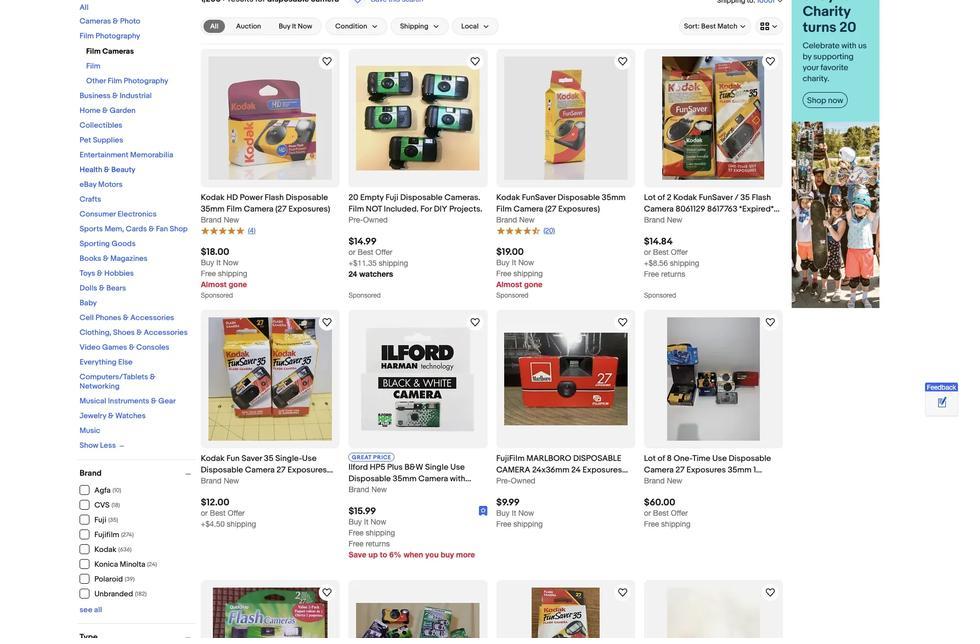 Task type: describe. For each thing, give the bounding box(es) containing it.
buy for $9.99
[[496, 509, 510, 518]]

disposable inside lot of 2 kodak funsaver / 35 flash camera 8061129 8617763 *expired* disposable
[[644, 216, 686, 226]]

kodak inside lot of 8 one-time use  disposable camera 27 exposures 35mm 1 horizon-7 kodak
[[682, 477, 706, 487]]

brand inside the kodak funsaver disposable 35mm film camera (27 exposures) brand new
[[496, 216, 517, 225]]

20
[[349, 193, 358, 203]]

great price ilford hp5 plus b&w single use disposable 35mm camera with flash, 27 exposures
[[349, 454, 465, 496]]

feedback
[[927, 384, 956, 392]]

supplies
[[93, 136, 123, 145]]

(4)
[[248, 227, 256, 235]]

or for $14.84
[[644, 248, 651, 257]]

gone for $19.00
[[524, 280, 543, 289]]

cvs
[[94, 501, 110, 510]]

now for $19.00
[[518, 258, 534, 267]]

flash inside the kodak hd power flash disposable 35mm film camera (27 exposures) brand new
[[265, 193, 284, 203]]

fujifilm marlboro disposable camera 24x36mm 24 exposures used 1997
[[496, 454, 622, 487]]

27 for $60.00
[[676, 465, 685, 476]]

camera inside lot of 2 kodak funsaver / 35 flash camera 8061129 8617763 *expired* disposable
[[644, 204, 674, 215]]

musical instruments & gear link
[[80, 397, 176, 406]]

buy for $18.00
[[201, 258, 214, 267]]

shipping for $14.99
[[379, 259, 408, 268]]

disposable inside the kodak funsaver disposable 35mm film camera (27 exposures) brand new
[[558, 193, 600, 203]]

kodak fun saver 35 single-use disposable camera 27 exposures exp 2005 lot of 2 heading
[[201, 454, 333, 487]]

& right toys at the left top
[[97, 269, 103, 278]]

buy
[[441, 551, 454, 560]]

watch fujifilm disposable quicksnap flash camera cameras 2 pack 6/24+ image
[[321, 587, 334, 600]]

buy inside buy it now free shipping free returns save up to 6% when you buy more
[[349, 518, 362, 527]]

film up other
[[86, 61, 101, 71]]

0 vertical spatial photography
[[96, 31, 140, 41]]

24 inside $14.99 or best offer +$11.35 shipping 24 watchers
[[349, 270, 357, 279]]

see all button
[[80, 606, 102, 615]]

ebay
[[80, 180, 96, 189]]

mystery disposable cameras with kodak 84 exp (read description) image
[[667, 588, 760, 639]]

best inside dropdown button
[[701, 22, 716, 31]]

brand new up "$15.99"
[[349, 486, 387, 494]]

kodak hd power flash disposable 35mm film camera (27 exposures) image
[[209, 57, 332, 180]]

entertainment
[[80, 150, 128, 160]]

lot of 2 kodak funsaver / 35 flash camera 8061129 8617763 *expired* disposable heading
[[644, 193, 780, 226]]

flash inside lot of 2 kodak funsaver / 35 flash camera 8061129 8617763 *expired* disposable
[[752, 193, 771, 203]]

(274)
[[121, 532, 134, 539]]

& left gear
[[151, 397, 157, 406]]

brand up '$14.84'
[[644, 216, 665, 225]]

funsaver inside lot of 2 kodak funsaver / 35 flash camera 8061129 8617763 *expired* disposable
[[699, 193, 733, 203]]

crafts link
[[80, 195, 101, 204]]

offer for $12.00
[[228, 509, 245, 518]]

35mm inside lot of 8 one-time use  disposable camera 27 exposures 35mm 1 horizon-7 kodak
[[728, 465, 752, 476]]

brand new for $12.00
[[201, 477, 239, 486]]

returns inside buy it now free shipping free returns save up to 6% when you buy more
[[366, 540, 390, 549]]

kodak for kodak fun saver 35 single-use disposable camera 27 exposures exp 2005 lot of 2
[[201, 454, 225, 464]]

electronics
[[118, 210, 157, 219]]

& right dolls
[[99, 284, 105, 293]]

+$11.35
[[349, 259, 377, 268]]

/
[[735, 193, 739, 203]]

camera inside the kodak hd power flash disposable 35mm film camera (27 exposures) brand new
[[244, 204, 274, 215]]

(636)
[[118, 547, 132, 554]]

time
[[692, 454, 711, 464]]

shipping button
[[391, 18, 449, 35]]

film down cameras & photo
[[80, 31, 94, 41]]

brand inside the kodak hd power flash disposable 35mm film camera (27 exposures) brand new
[[201, 216, 222, 225]]

empty
[[360, 193, 384, 203]]

everything else link
[[80, 358, 133, 367]]

or for $12.00
[[201, 509, 208, 518]]

music
[[80, 426, 100, 436]]

24x36mm
[[532, 465, 570, 476]]

All selected text field
[[210, 21, 219, 31]]

consumer
[[80, 210, 116, 219]]

your choice of kodak fujifilm 35mm single use disposable film camera lot image
[[356, 604, 480, 639]]

$14.84
[[644, 237, 673, 248]]

(35)
[[108, 517, 118, 524]]

disposable inside great price ilford hp5 plus b&w single use disposable 35mm camera with flash, 27 exposures
[[349, 474, 391, 485]]

lot inside kodak fun saver 35 single-use disposable camera 27 exposures exp 2005 lot of 2
[[238, 477, 250, 487]]

saver
[[242, 454, 262, 464]]

camera inside kodak fun saver 35 single-use disposable camera 27 exposures exp 2005 lot of 2
[[245, 465, 275, 476]]

music link
[[80, 426, 100, 436]]

exposures) inside the kodak funsaver disposable 35mm film camera (27 exposures) brand new
[[558, 204, 600, 215]]

20 empty fuji disposable cameras. film not included. for diy projects. heading
[[349, 193, 483, 215]]

funsaver inside the kodak funsaver disposable 35mm film camera (27 exposures) brand new
[[522, 193, 556, 203]]

film inside the kodak funsaver disposable 35mm film camera (27 exposures) brand new
[[496, 204, 512, 215]]

gone for $18.00
[[229, 280, 247, 289]]

(20) link
[[496, 226, 555, 235]]

books
[[80, 254, 101, 263]]

use for $60.00
[[712, 454, 727, 464]]

jewelry
[[80, 412, 106, 421]]

konica minolta (24)
[[94, 560, 157, 570]]

1 vertical spatial accessories
[[144, 328, 188, 337]]

toys & hobbies link
[[80, 269, 134, 278]]

condition button
[[326, 18, 388, 35]]

watch 20 empty fuji disposable cameras. film not included. for diy projects. image
[[468, 55, 482, 68]]

27 inside great price ilford hp5 plus b&w single use disposable 35mm camera with flash, 27 exposures
[[372, 486, 381, 496]]

best for $14.99
[[358, 248, 373, 257]]

marlboro
[[526, 454, 571, 464]]

$9.99
[[496, 498, 520, 509]]

it for $19.00
[[512, 258, 516, 267]]

film inside the kodak hd power flash disposable 35mm film camera (27 exposures) brand new
[[226, 204, 242, 215]]

buy it now free shipping free returns save up to 6% when you buy more
[[349, 518, 475, 560]]

power
[[240, 193, 263, 203]]

single
[[425, 463, 448, 473]]

show less
[[80, 441, 116, 451]]

1 horizontal spatial owned
[[511, 477, 535, 486]]

or for $60.00
[[644, 509, 651, 518]]

clothing,
[[80, 328, 111, 337]]

offer for $14.84
[[671, 248, 688, 257]]

kodak funsaver disposable 35mm film camera (27 exposures) heading
[[496, 193, 626, 215]]

1 horizontal spatial all link
[[204, 20, 225, 33]]

home & garden link
[[80, 106, 136, 115]]

flash,
[[349, 486, 370, 496]]

lot of 2 kodak funsaver / 35 flash camera 8061129 8617763 *expired* disposable link
[[644, 192, 783, 226]]

*expired*
[[739, 204, 774, 215]]

b&w
[[405, 463, 423, 473]]

when
[[404, 551, 423, 560]]

(10)
[[113, 487, 121, 494]]

lot of 8 one-time use  disposable camera 27 exposures 35mm 1 horizon-7 kodak heading
[[644, 454, 771, 487]]

kodak (636)
[[94, 545, 132, 555]]

toys
[[80, 269, 95, 278]]

free inside $9.99 buy it now free shipping
[[496, 520, 511, 529]]

now inside buy it now free shipping free returns save up to 6% when you buy more
[[371, 518, 386, 527]]

mem,
[[105, 224, 124, 234]]

kodak hd power flash disposable 35mm film camera (27 exposures) heading
[[201, 193, 330, 215]]

baby link
[[80, 299, 97, 308]]

35mm inside great price ilford hp5 plus b&w single use disposable 35mm camera with flash, 27 exposures
[[393, 474, 417, 485]]

$12.00 or best offer +$4.50 shipping
[[201, 498, 256, 529]]

cameras & photo
[[80, 16, 140, 26]]

lot of 2 kodak funsaver / 35 flash camera 8061129 8617763 *expired* disposable image
[[663, 57, 765, 180]]

buy inside buy it now "link"
[[279, 22, 290, 31]]

film inside the 20 empty fuji disposable cameras. film not included. for diy projects. pre-owned
[[349, 204, 364, 215]]

kodak funsaver disposable 35mm film camera (27 exposures) link
[[496, 192, 635, 215]]

business & industrial home & garden collectibles pet supplies entertainment memorabilia health & beauty ebay motors crafts consumer electronics sports mem, cards & fan shop sporting goods books & magazines toys & hobbies dolls & bears baby cell phones & accessories clothing, shoes & accessories video games & consoles everything else computers/tablets & networking musical instruments & gear jewelry & watches music
[[80, 91, 188, 436]]

brand up agfa on the left bottom of page
[[80, 468, 102, 479]]

lot of 8 one-time use  disposable camera 27 exposures 35mm 1 horizon-7 kodak link
[[644, 453, 783, 487]]

& up toys & hobbies link
[[103, 254, 109, 263]]

disposable inside kodak fun saver 35 single-use disposable camera 27 exposures exp 2005 lot of 2
[[201, 465, 243, 476]]

& left 'photo'
[[113, 16, 118, 26]]

new inside the kodak funsaver disposable 35mm film camera (27 exposures) brand new
[[519, 216, 535, 225]]

& right "shoes"
[[137, 328, 142, 337]]

everything
[[80, 358, 117, 367]]

1997
[[519, 477, 536, 487]]

owned inside the 20 empty fuji disposable cameras. film not included. for diy projects. pre-owned
[[363, 216, 388, 225]]

2 inside kodak fun saver 35 single-use disposable camera 27 exposures exp 2005 lot of 2
[[263, 477, 267, 487]]

cvs (18)
[[94, 501, 120, 510]]

baby
[[80, 299, 97, 308]]

brand down ilford
[[349, 486, 369, 494]]

sort: best match
[[684, 22, 738, 31]]

shipping
[[400, 22, 428, 31]]

35mm inside the kodak funsaver disposable 35mm film camera (27 exposures) brand new
[[602, 193, 626, 203]]

consumer electronics link
[[80, 210, 157, 219]]

& down entertainment
[[104, 165, 110, 174]]

lot of 8 one-time use  disposable camera 27 exposures 35mm 1 horizon-7 kodak
[[644, 454, 771, 487]]

exposures inside fujifilm marlboro disposable camera 24x36mm 24 exposures used 1997
[[583, 465, 622, 476]]

fujifilm (274)
[[94, 531, 134, 540]]

(182)
[[135, 591, 147, 598]]

& left fan
[[149, 224, 154, 234]]

used
[[496, 477, 517, 487]]

film link
[[86, 61, 101, 71]]

agfa (10)
[[94, 486, 121, 496]]

up
[[369, 551, 378, 560]]

fun
[[226, 454, 240, 464]]

returns inside $14.84 or best offer +$8.56 shipping free returns
[[661, 270, 685, 279]]

now inside buy it now "link"
[[298, 22, 312, 31]]

20 empty fuji disposable cameras. film not included. for diy projects. link
[[349, 192, 488, 215]]

dolls
[[80, 284, 97, 293]]

(27 inside the kodak funsaver disposable 35mm film camera (27 exposures) brand new
[[545, 204, 556, 215]]

sort: best match button
[[679, 18, 751, 35]]

fujifilm marlboro disposable camera 24x36mm 24 exposures used 1997 heading
[[496, 454, 628, 487]]

it inside "link"
[[292, 22, 296, 31]]

(27 inside the kodak hd power flash disposable 35mm film camera (27 exposures) brand new
[[275, 204, 287, 215]]

0 vertical spatial accessories
[[130, 313, 174, 323]]

for
[[420, 204, 432, 215]]

$14.84 or best offer +$8.56 shipping free returns
[[644, 237, 699, 279]]

+$4.50
[[201, 520, 225, 529]]

0 vertical spatial all link
[[80, 3, 89, 12]]

new down fun at the bottom
[[224, 477, 239, 486]]

local
[[461, 22, 479, 31]]

shipping for $18.00
[[218, 269, 247, 278]]

musical
[[80, 397, 106, 406]]

35mm inside the kodak hd power flash disposable 35mm film camera (27 exposures) brand new
[[201, 204, 225, 215]]

+$8.56
[[644, 259, 668, 268]]

polaroid (39)
[[94, 575, 135, 584]]

exposures) inside the kodak hd power flash disposable 35mm film camera (27 exposures) brand new
[[288, 204, 330, 215]]

kodak for kodak (636)
[[94, 545, 116, 555]]

price
[[373, 454, 391, 462]]

& right jewelry
[[108, 412, 114, 421]]

photography inside film cameras film other film photography
[[124, 76, 168, 86]]

free inside $18.00 buy it now free shipping almost gone
[[201, 269, 216, 278]]



Task type: vqa. For each thing, say whether or not it's contained in the screenshot.


Task type: locate. For each thing, give the bounding box(es) containing it.
now
[[298, 22, 312, 31], [223, 258, 239, 267], [518, 258, 534, 267], [518, 509, 534, 518], [371, 518, 386, 527]]

free inside $14.84 or best offer +$8.56 shipping free returns
[[644, 270, 659, 279]]

flash right the power
[[265, 193, 284, 203]]

use inside kodak fun saver 35 single-use disposable camera 27 exposures exp 2005 lot of 2
[[302, 454, 317, 464]]

almost down '$18.00'
[[201, 280, 227, 289]]

accessories up consoles
[[144, 328, 188, 337]]

1 flash from the left
[[265, 193, 284, 203]]

shipping down $19.00
[[514, 269, 543, 278]]

now down $19.00
[[518, 258, 534, 267]]

buy right auction
[[279, 22, 290, 31]]

advertisement region
[[792, 0, 880, 308]]

0 horizontal spatial fuji
[[94, 516, 106, 525]]

best down $12.00
[[210, 509, 226, 518]]

now left condition
[[298, 22, 312, 31]]

27 for $12.00
[[277, 465, 286, 476]]

funsaver up the 8617763
[[699, 193, 733, 203]]

use up with
[[450, 463, 465, 473]]

0 horizontal spatial (27
[[275, 204, 287, 215]]

0 horizontal spatial 27
[[277, 465, 286, 476]]

1 horizontal spatial flash
[[752, 193, 771, 203]]

ilford
[[349, 463, 368, 473]]

free inside $19.00 buy it now free shipping almost gone
[[496, 269, 511, 278]]

offer for $14.99
[[375, 248, 392, 257]]

almost for $18.00
[[201, 280, 227, 289]]

camera
[[244, 204, 274, 215], [514, 204, 543, 215], [644, 204, 674, 215], [245, 465, 275, 476], [644, 465, 674, 476], [418, 474, 448, 485]]

of inside lot of 8 one-time use  disposable camera 27 exposures 35mm 1 horizon-7 kodak
[[658, 454, 665, 464]]

offer down '$14.84'
[[671, 248, 688, 257]]

film photography link
[[80, 31, 140, 41]]

27 down single-
[[277, 465, 286, 476]]

sort:
[[684, 22, 700, 31]]

buy it now
[[279, 22, 312, 31]]

gone down '$18.00'
[[229, 280, 247, 289]]

35 inside kodak fun saver 35 single-use disposable camera 27 exposures exp 2005 lot of 2
[[264, 454, 274, 464]]

ilford hp5 plus b&w single use disposable 35mm camera with flash, 27 exposures heading
[[349, 463, 471, 496]]

kodak for kodak funsaver disposable 35mm film camera (27 exposures) brand new
[[496, 193, 520, 203]]

0 vertical spatial lot
[[644, 193, 656, 203]]

exposures down single-
[[288, 465, 327, 476]]

books & magazines link
[[80, 254, 148, 263]]

0 horizontal spatial 35
[[264, 454, 274, 464]]

brand new for $14.84
[[644, 216, 682, 225]]

kodak left fun at the bottom
[[201, 454, 225, 464]]

20 empty fuji disposable cameras. film not included. for diy projects. image
[[356, 66, 480, 171]]

1 horizontal spatial pre-
[[496, 477, 511, 486]]

almost inside $18.00 buy it now free shipping almost gone
[[201, 280, 227, 289]]

kodak funsaver disposable 35mm film camera (27 exposures) image
[[504, 57, 628, 180]]

2 inside lot of 2 kodak funsaver / 35 flash camera 8061129 8617763 *expired* disposable
[[667, 193, 672, 203]]

lot inside lot of 2 kodak funsaver / 35 flash camera 8061129 8617763 *expired* disposable
[[644, 193, 656, 203]]

1 horizontal spatial 27
[[372, 486, 381, 496]]

free
[[201, 269, 216, 278], [496, 269, 511, 278], [644, 270, 659, 279], [496, 520, 511, 529], [644, 520, 659, 529], [349, 529, 364, 538], [349, 540, 364, 549]]

memorabilia
[[130, 150, 173, 160]]

& up "shoes"
[[123, 313, 129, 323]]

less
[[100, 441, 116, 451]]

camera inside lot of 8 one-time use  disposable camera 27 exposures 35mm 1 horizon-7 kodak
[[644, 465, 674, 476]]

match
[[718, 22, 738, 31]]

all link
[[80, 3, 89, 12], [204, 20, 225, 33]]

new
[[224, 216, 239, 225], [519, 216, 535, 225], [667, 216, 682, 225], [224, 477, 239, 486], [667, 477, 682, 486], [371, 486, 387, 494]]

almost for $19.00
[[496, 280, 522, 289]]

all link up cameras & photo "link" at the top left of the page
[[80, 3, 89, 12]]

fujifilm marlboro disposable camera 24x36mm 24 exposures used 1997 image
[[504, 333, 628, 426]]

buy it now link
[[272, 20, 319, 33]]

0 vertical spatial all
[[80, 3, 89, 12]]

best for $12.00
[[210, 509, 226, 518]]

0 vertical spatial owned
[[363, 216, 388, 225]]

exposures down plus
[[383, 486, 422, 496]]

best down '$14.84'
[[653, 248, 669, 257]]

brand new for $60.00
[[644, 477, 682, 486]]

or down $60.00
[[644, 509, 651, 518]]

camera up 'horizon-'
[[644, 465, 674, 476]]

cameras up film photography
[[80, 16, 111, 26]]

kodak
[[201, 193, 225, 203], [496, 193, 520, 203], [673, 193, 697, 203], [201, 454, 225, 464], [682, 477, 706, 487], [94, 545, 116, 555]]

& down consoles
[[150, 373, 156, 382]]

plus
[[387, 463, 403, 473]]

it inside buy it now free shipping free returns save up to 6% when you buy more
[[364, 518, 369, 527]]

or up +$4.50
[[201, 509, 208, 518]]

offer up watchers
[[375, 248, 392, 257]]

0 vertical spatial fuji
[[386, 193, 398, 203]]

2 horizontal spatial 27
[[676, 465, 685, 476]]

kodak fun saver 35 single-use disposable camera 27 exposures exp 2005 lot of 2 image
[[209, 318, 332, 441]]

buy down "$15.99"
[[349, 518, 362, 527]]

great price button
[[349, 453, 395, 462]]

use inside lot of 8 one-time use  disposable camera 27 exposures 35mm 1 horizon-7 kodak
[[712, 454, 727, 464]]

minolta
[[120, 560, 145, 570]]

2 of from the top
[[658, 454, 665, 464]]

1 horizontal spatial exposures)
[[558, 204, 600, 215]]

0 vertical spatial cameras
[[80, 16, 111, 26]]

lot left the of
[[238, 477, 250, 487]]

fujifilm disposable quicksnap flash camera cameras 2 pack 6/24+ image
[[213, 588, 328, 639]]

best inside $14.84 or best offer +$8.56 shipping free returns
[[653, 248, 669, 257]]

brand button
[[80, 468, 196, 479]]

returns down '+$8.56' at the top of the page
[[661, 270, 685, 279]]

shipping inside $18.00 buy it now free shipping almost gone
[[218, 269, 247, 278]]

shipping inside $12.00 or best offer +$4.50 shipping
[[227, 520, 256, 529]]

$19.00
[[496, 247, 524, 258]]

beauty
[[111, 165, 135, 174]]

use left ilford
[[302, 454, 317, 464]]

shop
[[170, 224, 188, 234]]

1 funsaver from the left
[[522, 193, 556, 203]]

buy down $9.99
[[496, 509, 510, 518]]

$18.00 buy it now free shipping almost gone
[[201, 247, 247, 289]]

offer down $60.00
[[671, 509, 688, 518]]

see all
[[80, 606, 102, 615]]

lot of 8 one-time use  disposable camera 27 exposures 35mm 1 horizon-7 kodak image
[[667, 318, 760, 441]]

2 almost from the left
[[496, 280, 522, 289]]

offer for $60.00
[[671, 509, 688, 518]]

brand new up '$14.84'
[[644, 216, 682, 225]]

buy inside $9.99 buy it now free shipping
[[496, 509, 510, 518]]

2 up '$14.84'
[[667, 193, 672, 203]]

or for $14.99
[[349, 248, 356, 257]]

film down hd
[[226, 204, 242, 215]]

all link left auction
[[204, 20, 225, 33]]

buy down $19.00
[[496, 258, 510, 267]]

$19.00 buy it now free shipping almost gone
[[496, 247, 543, 289]]

hp5
[[370, 463, 385, 473]]

watch ilford hp5 plus b&w single use disposable 35mm camera with flash, 27 exposures image
[[468, 316, 482, 329]]

new up (20) link
[[519, 216, 535, 225]]

brand up $12.00
[[201, 477, 222, 486]]

35mm
[[602, 193, 626, 203], [201, 204, 225, 215], [728, 465, 752, 476], [393, 474, 417, 485]]

brand up $60.00
[[644, 477, 665, 486]]

0 vertical spatial 35
[[741, 193, 750, 203]]

2 vertical spatial lot
[[238, 477, 250, 487]]

shipping down $60.00
[[661, 520, 691, 529]]

35 inside lot of 2 kodak funsaver / 35 flash camera 8061129 8617763 *expired* disposable
[[741, 193, 750, 203]]

shipping for $14.84
[[670, 259, 699, 268]]

kodak fun saver 35 single-use disposable camera 27 exposures exp 2005 lot of 2 link
[[201, 453, 340, 487]]

$18.00
[[201, 247, 229, 258]]

photo
[[120, 16, 140, 26]]

brand new up $60.00
[[644, 477, 682, 486]]

watch kodak funsaver disposable 35mm film camera (27 exposures) image
[[616, 55, 629, 68]]

kodak inside lot of 2 kodak funsaver / 35 flash camera 8061129 8617763 *expired* disposable
[[673, 193, 697, 203]]

1 vertical spatial photography
[[124, 76, 168, 86]]

all up cameras & photo "link" at the top left of the page
[[80, 3, 89, 12]]

almost down $19.00
[[496, 280, 522, 289]]

1 vertical spatial returns
[[366, 540, 390, 549]]

disposable inside lot of 8 one-time use  disposable camera 27 exposures 35mm 1 horizon-7 kodak
[[729, 454, 771, 464]]

0 vertical spatial of
[[658, 193, 665, 203]]

instruments
[[108, 397, 149, 406]]

watch kodak fun saver 35 single-use disposable camera 27 exposures exp 2005 lot of 2 image
[[321, 316, 334, 329]]

kodak fun saver 35 single-use disposable camera 27ex max 400 film expire 02/2007 image
[[532, 588, 600, 639]]

cards
[[126, 224, 147, 234]]

0 vertical spatial returns
[[661, 270, 685, 279]]

kodak fun saver 35 single-use disposable camera 27 exposures exp 2005 lot of 2
[[201, 454, 327, 487]]

ilford hp5 plus b&w single use disposable 35mm camera with flash, 27 exposures image
[[356, 318, 480, 441]]

buy for $19.00
[[496, 258, 510, 267]]

motors
[[98, 180, 123, 189]]

camera up (20) link
[[514, 204, 543, 215]]

0 horizontal spatial returns
[[366, 540, 390, 549]]

offer inside $14.99 or best offer +$11.35 shipping 24 watchers
[[375, 248, 392, 257]]

camera inside great price ilford hp5 plus b&w single use disposable 35mm camera with flash, 27 exposures
[[418, 474, 448, 485]]

watch kodak fun saver 35 single-use disposable camera 27ex max 400 film expire 02/2007 image
[[616, 587, 629, 600]]

owned down the not
[[363, 216, 388, 225]]

you
[[425, 551, 439, 560]]

0 horizontal spatial gone
[[229, 280, 247, 289]]

now for $18.00
[[223, 258, 239, 267]]

27 right flash,
[[372, 486, 381, 496]]

1 horizontal spatial use
[[450, 463, 465, 473]]

cameras inside film cameras film other film photography
[[102, 47, 134, 56]]

0 horizontal spatial funsaver
[[522, 193, 556, 203]]

brand up (4) link
[[201, 216, 222, 225]]

lot for $60.00
[[644, 454, 656, 464]]

1 vertical spatial owned
[[511, 477, 535, 486]]

1 vertical spatial all
[[210, 22, 219, 31]]

2 funsaver from the left
[[699, 193, 733, 203]]

0 vertical spatial 24
[[349, 270, 357, 279]]

fuji up included.
[[386, 193, 398, 203]]

exposures down disposable
[[583, 465, 622, 476]]

watch lot of 8 one-time use  disposable camera 27 exposures 35mm 1 horizon-7 kodak image
[[764, 316, 777, 329]]

unbranded (182)
[[94, 590, 147, 599]]

free inside $60.00 or best offer free shipping
[[644, 520, 659, 529]]

film
[[80, 31, 94, 41], [86, 47, 101, 56], [86, 61, 101, 71], [108, 76, 122, 86], [226, 204, 242, 215], [349, 204, 364, 215], [496, 204, 512, 215]]

shipping down $9.99
[[514, 520, 543, 529]]

it right auction link
[[292, 22, 296, 31]]

1
[[754, 465, 756, 476]]

camera up the of
[[245, 465, 275, 476]]

konica
[[94, 560, 118, 570]]

0 horizontal spatial all
[[80, 3, 89, 12]]

disposable
[[573, 454, 622, 464]]

industrial
[[120, 91, 152, 100]]

film cameras film other film photography
[[86, 47, 168, 86]]

polaroid
[[94, 575, 123, 584]]

to
[[380, 551, 387, 560]]

2 flash from the left
[[752, 193, 771, 203]]

kodak up konica
[[94, 545, 116, 555]]

2 exposures) from the left
[[558, 204, 600, 215]]

exposures inside kodak fun saver 35 single-use disposable camera 27 exposures exp 2005 lot of 2
[[288, 465, 327, 476]]

2 horizontal spatial use
[[712, 454, 727, 464]]

1 vertical spatial 24
[[571, 465, 581, 476]]

listing options selector. gallery view selected. image
[[761, 22, 778, 31]]

1 exposures) from the left
[[288, 204, 330, 215]]

of for $14.84
[[658, 193, 665, 203]]

pet supplies link
[[80, 136, 123, 145]]

best for $14.84
[[653, 248, 669, 257]]

pet
[[80, 136, 91, 145]]

35 right / on the right
[[741, 193, 750, 203]]

0 horizontal spatial 2
[[263, 477, 267, 487]]

watch kodak hd power flash disposable 35mm film camera (27 exposures) image
[[321, 55, 334, 68]]

0 horizontal spatial pre-
[[349, 216, 363, 225]]

computers/tablets
[[80, 373, 148, 382]]

2 (27 from the left
[[545, 204, 556, 215]]

1 horizontal spatial almost
[[496, 280, 522, 289]]

kodak for kodak hd power flash disposable 35mm film camera (27 exposures) brand new
[[201, 193, 225, 203]]

film up film link
[[86, 47, 101, 56]]

1 vertical spatial cameras
[[102, 47, 134, 56]]

& down clothing, shoes & accessories link
[[129, 343, 134, 352]]

now down $9.99
[[518, 509, 534, 518]]

it for $9.99
[[512, 509, 516, 518]]

photography down cameras & photo
[[96, 31, 140, 41]]

it inside $9.99 buy it now free shipping
[[512, 509, 516, 518]]

$12.00
[[201, 498, 229, 509]]

new right flash,
[[371, 486, 387, 494]]

cameras down film photography
[[102, 47, 134, 56]]

lot up '$14.84'
[[644, 193, 656, 203]]

1 horizontal spatial (27
[[545, 204, 556, 215]]

1 vertical spatial fuji
[[94, 516, 106, 525]]

1 horizontal spatial returns
[[661, 270, 685, 279]]

pre- down camera on the bottom right of the page
[[496, 477, 511, 486]]

lot for $14.84
[[644, 193, 656, 203]]

fuji inside the 20 empty fuji disposable cameras. film not included. for diy projects. pre-owned
[[386, 193, 398, 203]]

1 horizontal spatial funsaver
[[699, 193, 733, 203]]

exposures inside lot of 8 one-time use  disposable camera 27 exposures 35mm 1 horizon-7 kodak
[[687, 465, 726, 476]]

1 vertical spatial all link
[[204, 20, 225, 33]]

accessories up clothing, shoes & accessories link
[[130, 313, 174, 323]]

of up '$14.84'
[[658, 193, 665, 203]]

1 vertical spatial lot
[[644, 454, 656, 464]]

shipping inside $14.84 or best offer +$8.56 shipping free returns
[[670, 259, 699, 268]]

or inside $14.99 or best offer +$11.35 shipping 24 watchers
[[349, 248, 356, 257]]

1 vertical spatial pre-
[[496, 477, 511, 486]]

of left 8 on the right bottom
[[658, 454, 665, 464]]

disposable inside the 20 empty fuji disposable cameras. film not included. for diy projects. pre-owned
[[400, 193, 443, 203]]

it inside $19.00 buy it now free shipping almost gone
[[512, 258, 516, 267]]

save this search disposable camera search image
[[349, 0, 366, 8]]

all
[[80, 3, 89, 12], [210, 22, 219, 31]]

agfa
[[94, 486, 111, 496]]

1 horizontal spatial 2
[[667, 193, 672, 203]]

offer inside $14.84 or best offer +$8.56 shipping free returns
[[671, 248, 688, 257]]

or inside $14.84 or best offer +$8.56 shipping free returns
[[644, 248, 651, 257]]

disposable inside the kodak hd power flash disposable 35mm film camera (27 exposures) brand new
[[286, 193, 328, 203]]

bears
[[106, 284, 126, 293]]

home
[[80, 106, 101, 115]]

1 horizontal spatial gone
[[524, 280, 543, 289]]

or up '+$8.56' at the top of the page
[[644, 248, 651, 257]]

ilford hp5 plus b&w single use disposable 35mm camera with flash, 27 exposures link
[[349, 462, 488, 496]]

now for $9.99
[[518, 509, 534, 518]]

fujifilm
[[94, 531, 119, 540]]

shipping for $9.99
[[514, 520, 543, 529]]

gone inside $18.00 buy it now free shipping almost gone
[[229, 280, 247, 289]]

lot left 8 on the right bottom
[[644, 454, 656, 464]]

watch mystery disposable cameras with kodak 84 exp (read description) image
[[764, 587, 777, 600]]

best
[[701, 22, 716, 31], [358, 248, 373, 257], [653, 248, 669, 257], [210, 509, 226, 518], [653, 509, 669, 518]]

cell
[[80, 313, 94, 323]]

it for $18.00
[[216, 258, 221, 267]]

buy inside $19.00 buy it now free shipping almost gone
[[496, 258, 510, 267]]

now down '$18.00'
[[223, 258, 239, 267]]

0 vertical spatial 2
[[667, 193, 672, 203]]

1 horizontal spatial all
[[210, 22, 219, 31]]

kodak right 7
[[682, 477, 706, 487]]

buy down '$18.00'
[[201, 258, 214, 267]]

of inside lot of 2 kodak funsaver / 35 flash camera 8061129 8617763 *expired* disposable
[[658, 193, 665, 203]]

save
[[349, 551, 366, 560]]

or inside $12.00 or best offer +$4.50 shipping
[[201, 509, 208, 518]]

1 gone from the left
[[229, 280, 247, 289]]

clothing, shoes & accessories link
[[80, 328, 188, 337]]

8061129
[[676, 204, 705, 215]]

consoles
[[136, 343, 169, 352]]

exposures inside great price ilford hp5 plus b&w single use disposable 35mm camera with flash, 27 exposures
[[383, 486, 422, 496]]

gone inside $19.00 buy it now free shipping almost gone
[[524, 280, 543, 289]]

best inside $60.00 or best offer free shipping
[[653, 509, 669, 518]]

offer inside $60.00 or best offer free shipping
[[671, 509, 688, 518]]

1 horizontal spatial 35
[[741, 193, 750, 203]]

shipping for $60.00
[[661, 520, 691, 529]]

& up garden
[[112, 91, 118, 100]]

auction link
[[229, 20, 268, 33]]

best inside $14.99 or best offer +$11.35 shipping 24 watchers
[[358, 248, 373, 257]]

or inside $60.00 or best offer free shipping
[[644, 509, 651, 518]]

shipping for $12.00
[[227, 520, 256, 529]]

garden
[[110, 106, 136, 115]]

now inside $19.00 buy it now free shipping almost gone
[[518, 258, 534, 267]]

1 almost from the left
[[201, 280, 227, 289]]

funsaver up (20)
[[522, 193, 556, 203]]

1 vertical spatial 35
[[264, 454, 274, 464]]

exposures
[[288, 465, 327, 476], [583, 465, 622, 476], [687, 465, 726, 476], [383, 486, 422, 496]]

27 inside lot of 8 one-time use  disposable camera 27 exposures 35mm 1 horizon-7 kodak
[[676, 465, 685, 476]]

0 horizontal spatial owned
[[363, 216, 388, 225]]

offer down $12.00
[[228, 509, 245, 518]]

use inside great price ilford hp5 plus b&w single use disposable 35mm camera with flash, 27 exposures
[[450, 463, 465, 473]]

it down "$15.99"
[[364, 518, 369, 527]]

shipping inside buy it now free shipping free returns save up to 6% when you buy more
[[366, 529, 395, 538]]

buy inside $18.00 buy it now free shipping almost gone
[[201, 258, 214, 267]]

games
[[102, 343, 127, 352]]

kodak inside the kodak hd power flash disposable 35mm film camera (27 exposures) brand new
[[201, 193, 225, 203]]

1 of from the top
[[658, 193, 665, 203]]

shipping for $19.00
[[514, 269, 543, 278]]

1 horizontal spatial fuji
[[386, 193, 398, 203]]

camera down the power
[[244, 204, 274, 215]]

24 down +$11.35
[[349, 270, 357, 279]]

cameras.
[[445, 193, 480, 203]]

use right time
[[712, 454, 727, 464]]

0 horizontal spatial all link
[[80, 3, 89, 12]]

1 horizontal spatial 24
[[571, 465, 581, 476]]

owned down camera on the bottom right of the page
[[511, 477, 535, 486]]

kodak inside the kodak funsaver disposable 35mm film camera (27 exposures) brand new
[[496, 193, 520, 203]]

watch lot of 2 kodak funsaver / 35 flash camera 8061129 8617763 *expired* disposable image
[[764, 55, 777, 68]]

0 horizontal spatial almost
[[201, 280, 227, 289]]

networking
[[80, 382, 120, 391]]

best for $60.00
[[653, 509, 669, 518]]

shipping inside $9.99 buy it now free shipping
[[514, 520, 543, 529]]

0 vertical spatial pre-
[[349, 216, 363, 225]]

of for $60.00
[[658, 454, 665, 464]]

& right home
[[102, 106, 108, 115]]

it inside $18.00 buy it now free shipping almost gone
[[216, 258, 221, 267]]

exposures down time
[[687, 465, 726, 476]]

pre- inside the 20 empty fuji disposable cameras. film not included. for diy projects. pre-owned
[[349, 216, 363, 225]]

use for $12.00
[[302, 454, 317, 464]]

offer inside $12.00 or best offer +$4.50 shipping
[[228, 509, 245, 518]]

buy
[[279, 22, 290, 31], [201, 258, 214, 267], [496, 258, 510, 267], [496, 509, 510, 518], [349, 518, 362, 527]]

projects.
[[449, 204, 483, 215]]

it down $19.00
[[512, 258, 516, 267]]

0 horizontal spatial exposures)
[[288, 204, 330, 215]]

returns up up
[[366, 540, 390, 549]]

of
[[252, 477, 261, 487]]

ebay motors link
[[80, 180, 123, 189]]

new up (4) link
[[224, 216, 239, 225]]

0 horizontal spatial use
[[302, 454, 317, 464]]

brand new up $12.00
[[201, 477, 239, 486]]

1 (27 from the left
[[275, 204, 287, 215]]

brand up (20) link
[[496, 216, 517, 225]]

new inside the kodak hd power flash disposable 35mm film camera (27 exposures) brand new
[[224, 216, 239, 225]]

0 horizontal spatial flash
[[265, 193, 284, 203]]

new down 8061129 at the top of page
[[667, 216, 682, 225]]

$14.99 or best offer +$11.35 shipping 24 watchers
[[349, 237, 408, 279]]

now inside $9.99 buy it now free shipping
[[518, 509, 534, 518]]

pre- down 20
[[349, 216, 363, 225]]

fuji left (35)
[[94, 516, 106, 525]]

gone down (20) link
[[524, 280, 543, 289]]

kodak up 8061129 at the top of page
[[673, 193, 697, 203]]

0 horizontal spatial 24
[[349, 270, 357, 279]]

best down $60.00
[[653, 509, 669, 518]]

1 vertical spatial of
[[658, 454, 665, 464]]

pre-owned
[[496, 477, 535, 486]]

watch fujifilm marlboro disposable camera 24x36mm 24 exposures used 1997 image
[[616, 316, 629, 329]]

24 inside fujifilm marlboro disposable camera 24x36mm 24 exposures used 1997
[[571, 465, 581, 476]]

1 vertical spatial 2
[[263, 477, 267, 487]]

2 gone from the left
[[524, 280, 543, 289]]

hobbies
[[104, 269, 134, 278]]

camera inside the kodak funsaver disposable 35mm film camera (27 exposures) brand new
[[514, 204, 543, 215]]

film up business & industrial link
[[108, 76, 122, 86]]

new down 8 on the right bottom
[[667, 477, 682, 486]]

now inside $18.00 buy it now free shipping almost gone
[[223, 258, 239, 267]]

almost inside $19.00 buy it now free shipping almost gone
[[496, 280, 522, 289]]

best inside $12.00 or best offer +$4.50 shipping
[[210, 509, 226, 518]]

27 up 7
[[676, 465, 685, 476]]

lot inside lot of 8 one-time use  disposable camera 27 exposures 35mm 1 horizon-7 kodak
[[644, 454, 656, 464]]

27 inside kodak fun saver 35 single-use disposable camera 27 exposures exp 2005 lot of 2
[[277, 465, 286, 476]]



